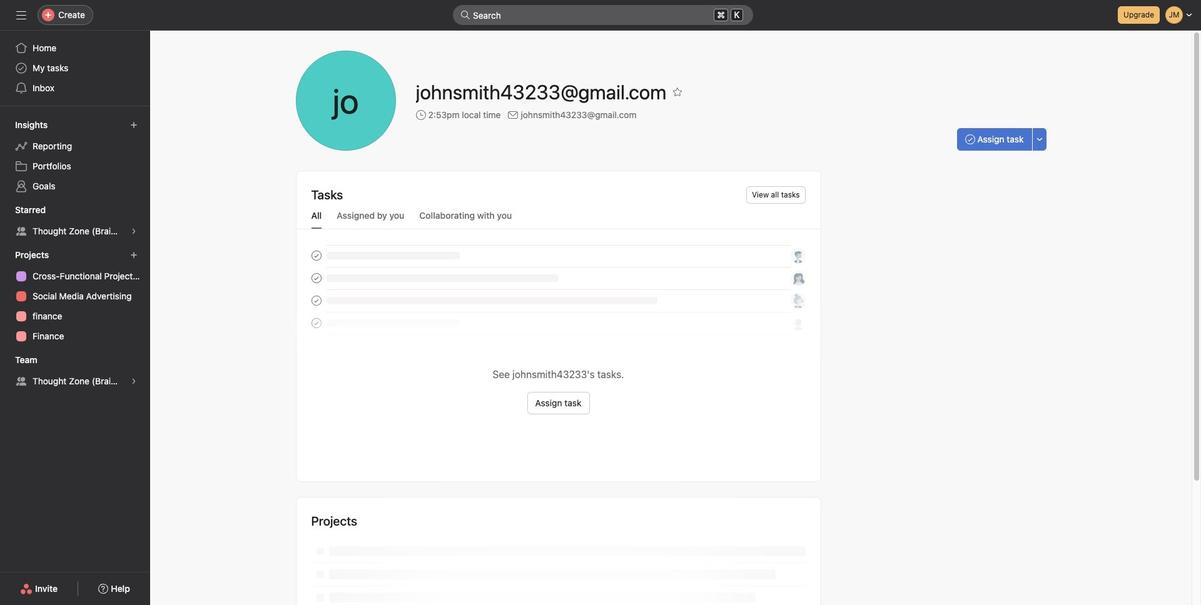 Task type: describe. For each thing, give the bounding box(es) containing it.
teams element
[[0, 349, 150, 394]]

Search tasks, projects, and more text field
[[453, 5, 754, 25]]

see details, thought zone (brainstorm space) image for teams element at the bottom
[[130, 378, 138, 386]]

global element
[[0, 31, 150, 106]]

new insights image
[[130, 121, 138, 129]]

prominent image
[[461, 10, 471, 20]]

projects element
[[0, 244, 150, 349]]

tasks tabs tab list
[[296, 209, 821, 230]]

hide sidebar image
[[16, 10, 26, 20]]

new project or portfolio image
[[130, 252, 138, 259]]

see details, thought zone (brainstorm space) image for "starred" element
[[130, 228, 138, 235]]



Task type: locate. For each thing, give the bounding box(es) containing it.
2 see details, thought zone (brainstorm space) image from the top
[[130, 378, 138, 386]]

see details, thought zone (brainstorm space) image inside teams element
[[130, 378, 138, 386]]

add to starred image
[[673, 87, 683, 97]]

see details, thought zone (brainstorm space) image
[[130, 228, 138, 235], [130, 378, 138, 386]]

insights element
[[0, 114, 150, 199]]

1 see details, thought zone (brainstorm space) image from the top
[[130, 228, 138, 235]]

None field
[[453, 5, 754, 25]]

starred element
[[0, 199, 150, 244]]

1 vertical spatial see details, thought zone (brainstorm space) image
[[130, 378, 138, 386]]

see details, thought zone (brainstorm space) image inside "starred" element
[[130, 228, 138, 235]]

0 vertical spatial see details, thought zone (brainstorm space) image
[[130, 228, 138, 235]]

more options image
[[1036, 136, 1044, 143]]



Task type: vqa. For each thing, say whether or not it's contained in the screenshot.
Parent
no



